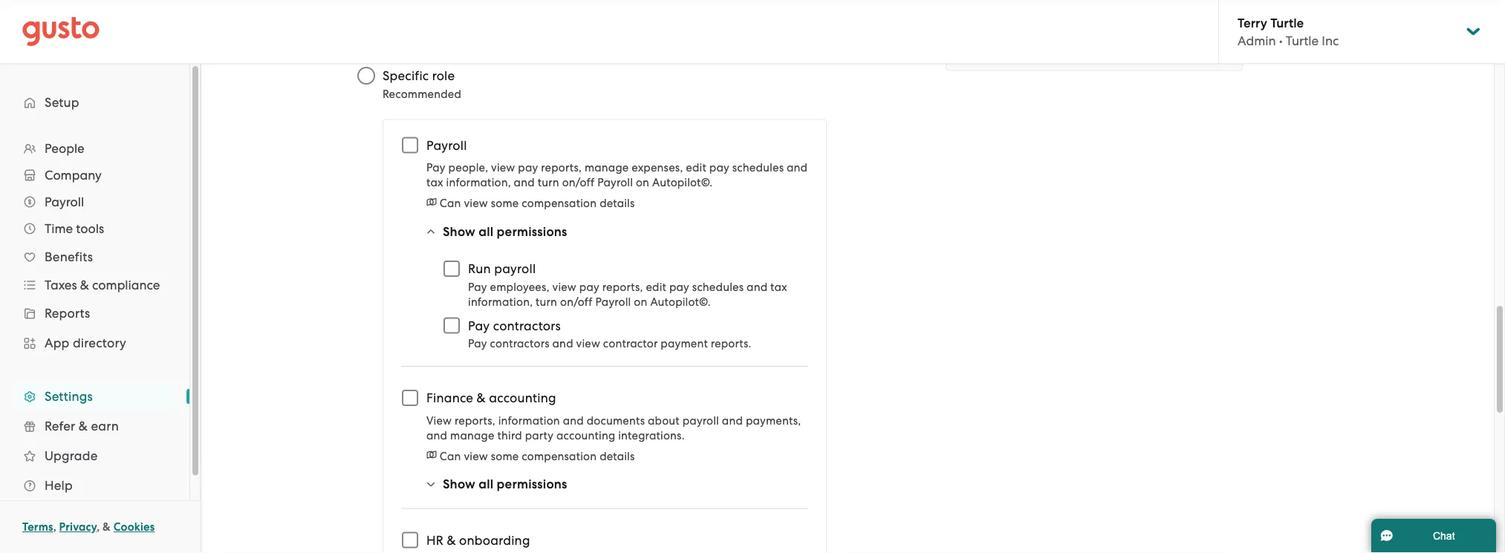 Task type: vqa. For each thing, say whether or not it's contained in the screenshot.
the bottom Turtle
yes



Task type: locate. For each thing, give the bounding box(es) containing it.
autopilot©. down expenses,
[[652, 176, 713, 189]]

1 horizontal spatial manage
[[585, 161, 629, 174]]

0 vertical spatial details
[[600, 197, 635, 210]]

manage
[[585, 161, 629, 174], [450, 429, 495, 442]]

0 vertical spatial can
[[440, 197, 461, 210]]

time tools button
[[15, 215, 175, 242]]

tax
[[426, 176, 443, 189], [771, 280, 787, 293]]

tax inside pay employees, view pay reports, edit pay schedules and tax information, turn on/off payroll on autopilot©.
[[771, 280, 787, 293]]

pay
[[518, 161, 538, 174], [709, 161, 730, 174], [579, 280, 600, 293], [669, 280, 690, 293]]

None checkbox
[[435, 309, 468, 342]]

1 some from the top
[[491, 197, 519, 210]]

edit right expenses,
[[686, 161, 707, 174]]

2 some from the top
[[491, 450, 519, 463]]

0 vertical spatial payroll
[[494, 262, 536, 276]]

2 compensation from the top
[[522, 450, 597, 463]]

app
[[45, 336, 69, 351]]

autopilot©.
[[652, 176, 713, 189], [650, 295, 711, 308]]

accounting inside view reports, information and documents about payroll and payments, and manage third party accounting integrations.
[[556, 429, 615, 442]]

0 vertical spatial schedules
[[732, 161, 784, 174]]

chat
[[1433, 531, 1455, 542]]

hr & onboarding
[[426, 533, 530, 548]]

1 can from the top
[[440, 197, 461, 210]]

0 vertical spatial permissions
[[497, 224, 567, 239]]

0 vertical spatial autopilot©.
[[652, 176, 713, 189]]

accounting up information
[[489, 391, 556, 406]]

1 can view some compensation details from the top
[[440, 197, 635, 210]]

1 vertical spatial can
[[440, 450, 461, 463]]

reports, for turn
[[541, 161, 582, 174]]

cookies button
[[113, 519, 155, 536]]

details for payroll
[[600, 197, 635, 210]]

2 can view some compensation details from the top
[[440, 450, 635, 463]]

, left 'privacy' link
[[53, 521, 56, 534]]

1 vertical spatial compensation
[[522, 450, 597, 463]]

HR & onboarding checkbox
[[394, 524, 426, 554]]

contractors down the employees,
[[493, 318, 561, 333]]

edit inside pay employees, view pay reports, edit pay schedules and tax information, turn on/off payroll on autopilot©.
[[646, 280, 667, 293]]

1 vertical spatial on/off
[[560, 295, 593, 308]]

0 vertical spatial tax
[[426, 176, 443, 189]]

reports, inside pay people, view pay reports, manage expenses, edit pay schedules and tax information, and turn on/off payroll on autopilot©.
[[541, 161, 582, 174]]

terry
[[1238, 15, 1268, 30]]

refer & earn
[[45, 419, 119, 434]]

show up run
[[443, 224, 476, 239]]

help
[[45, 479, 73, 493]]

view
[[491, 161, 515, 174], [464, 197, 488, 210], [552, 280, 577, 293], [576, 337, 600, 350], [464, 450, 488, 463]]

Finance & accounting checkbox
[[394, 382, 426, 415]]

1 vertical spatial all
[[479, 477, 494, 492]]

directory
[[73, 336, 126, 351]]

view reports, information and documents about payroll and payments, and manage third party accounting integrations.
[[426, 414, 801, 442]]

1 horizontal spatial payroll
[[683, 414, 719, 427]]

app directory link
[[15, 330, 175, 357]]

& for refer
[[79, 419, 88, 434]]

0 vertical spatial show
[[443, 224, 476, 239]]

1 vertical spatial on
[[634, 295, 648, 308]]

1 vertical spatial edit
[[646, 280, 667, 293]]

some down third
[[491, 450, 519, 463]]

on/off
[[562, 176, 595, 189], [560, 295, 593, 308]]

1 horizontal spatial tax
[[771, 280, 787, 293]]

payroll up the employees,
[[494, 262, 536, 276]]

about
[[648, 414, 680, 427]]

& for finance
[[477, 391, 486, 406]]

accounting
[[489, 391, 556, 406], [556, 429, 615, 442]]

details for finance & accounting
[[600, 450, 635, 463]]

all
[[479, 224, 494, 239], [479, 477, 494, 492]]

app directory
[[45, 336, 126, 351]]

can view some compensation details for payroll
[[440, 197, 635, 210]]

terms link
[[22, 521, 53, 534]]

pay for pay contractors
[[468, 318, 490, 333]]

0 vertical spatial edit
[[686, 161, 707, 174]]

pay inside pay people, view pay reports, manage expenses, edit pay schedules and tax information, and turn on/off payroll on autopilot©.
[[426, 161, 446, 174]]

pay people, view pay reports, manage expenses, edit pay schedules and tax information, and turn on/off payroll on autopilot©.
[[426, 161, 808, 189]]

pay up pay contractors and view contractor payment reports.
[[579, 280, 600, 293]]

Specific role radio
[[350, 59, 383, 92]]

some
[[491, 197, 519, 210], [491, 450, 519, 463]]

1 vertical spatial information,
[[468, 295, 533, 308]]

turtle right •
[[1286, 33, 1319, 48]]

compensation down pay people, view pay reports, manage expenses, edit pay schedules and tax information, and turn on/off payroll on autopilot©.
[[522, 197, 597, 210]]

& right finance
[[477, 391, 486, 406]]

refer & earn link
[[15, 413, 175, 440]]

manage down 'view'
[[450, 429, 495, 442]]

show all permissions up run payroll
[[443, 224, 567, 239]]

privacy
[[59, 521, 97, 534]]

0 horizontal spatial reports,
[[455, 414, 495, 427]]

payroll right about
[[683, 414, 719, 427]]

pay employees, view pay reports, edit pay schedules and tax information, turn on/off payroll on autopilot©.
[[468, 280, 787, 308]]

& right taxes
[[80, 278, 89, 293]]

1 vertical spatial permissions
[[497, 477, 567, 492]]

payroll inside dropdown button
[[45, 195, 84, 210]]

turtle up •
[[1271, 15, 1304, 30]]

1 vertical spatial can view some compensation details
[[440, 450, 635, 463]]

None checkbox
[[435, 253, 468, 285]]

role
[[432, 68, 455, 83]]

some for finance & accounting
[[491, 450, 519, 463]]

people button
[[15, 135, 175, 162]]

view left contractor
[[576, 337, 600, 350]]

1 show all permissions from the top
[[443, 224, 567, 239]]

company
[[45, 168, 102, 183]]

1 vertical spatial turtle
[[1286, 33, 1319, 48]]

party
[[525, 429, 554, 442]]

accounting down documents
[[556, 429, 615, 442]]

2 horizontal spatial reports,
[[602, 280, 643, 293]]

can view some compensation details for finance & accounting
[[440, 450, 635, 463]]

third
[[497, 429, 522, 442]]

upgrade
[[45, 449, 98, 464]]

payroll
[[494, 262, 536, 276], [683, 414, 719, 427]]

1 vertical spatial manage
[[450, 429, 495, 442]]

1 compensation from the top
[[522, 197, 597, 210]]

0 vertical spatial turtle
[[1271, 15, 1304, 30]]

0 vertical spatial manage
[[585, 161, 629, 174]]

can down 'view'
[[440, 450, 461, 463]]

2 show all permissions from the top
[[443, 477, 567, 492]]

details down view reports, information and documents about payroll and payments, and manage third party accounting integrations.
[[600, 450, 635, 463]]

integrations.
[[618, 429, 685, 442]]

payroll down expenses,
[[598, 176, 633, 189]]

turtle
[[1271, 15, 1304, 30], [1286, 33, 1319, 48]]

1 vertical spatial turn
[[536, 295, 557, 308]]

& left earn
[[79, 419, 88, 434]]

1 horizontal spatial ,
[[97, 521, 100, 534]]

0 vertical spatial contractors
[[493, 318, 561, 333]]

expenses,
[[632, 161, 683, 174]]

0 vertical spatial all
[[479, 224, 494, 239]]

list
[[0, 135, 189, 501]]

1 , from the left
[[53, 521, 56, 534]]

details
[[600, 197, 635, 210], [600, 450, 635, 463]]

contractors
[[493, 318, 561, 333], [490, 337, 550, 350]]

1 show from the top
[[443, 224, 476, 239]]

on
[[636, 176, 650, 189], [634, 295, 648, 308]]

& inside dropdown button
[[80, 278, 89, 293]]

payroll
[[426, 138, 467, 153], [598, 176, 633, 189], [45, 195, 84, 210], [596, 295, 631, 308]]

information, down people,
[[446, 176, 511, 189]]

1 horizontal spatial edit
[[686, 161, 707, 174]]

benefits link
[[15, 244, 175, 270]]

all up run
[[479, 224, 494, 239]]

0 horizontal spatial manage
[[450, 429, 495, 442]]

turn inside pay employees, view pay reports, edit pay schedules and tax information, turn on/off payroll on autopilot©.
[[536, 295, 557, 308]]

Payroll checkbox
[[394, 129, 426, 162]]

contractors down pay contractors
[[490, 337, 550, 350]]

can down people,
[[440, 197, 461, 210]]

payroll up time
[[45, 195, 84, 210]]

schedules inside pay employees, view pay reports, edit pay schedules and tax information, turn on/off payroll on autopilot©.
[[692, 280, 744, 293]]

tax inside pay people, view pay reports, manage expenses, edit pay schedules and tax information, and turn on/off payroll on autopilot©.
[[426, 176, 443, 189]]

terms , privacy , & cookies
[[22, 521, 155, 534]]

0 vertical spatial turn
[[538, 176, 559, 189]]

permissions up run payroll
[[497, 224, 567, 239]]

show all permissions down third
[[443, 477, 567, 492]]

0 vertical spatial compensation
[[522, 197, 597, 210]]

reports,
[[541, 161, 582, 174], [602, 280, 643, 293], [455, 414, 495, 427]]

manage inside pay people, view pay reports, manage expenses, edit pay schedules and tax information, and turn on/off payroll on autopilot©.
[[585, 161, 629, 174]]

settings
[[45, 389, 93, 404]]

schedules
[[732, 161, 784, 174], [692, 280, 744, 293]]

pay inside pay employees, view pay reports, edit pay schedules and tax information, turn on/off payroll on autopilot©.
[[468, 280, 487, 293]]

1 vertical spatial tax
[[771, 280, 787, 293]]

1 horizontal spatial reports,
[[541, 161, 582, 174]]

upgrade link
[[15, 443, 175, 470]]

reports, inside pay employees, view pay reports, edit pay schedules and tax information, turn on/off payroll on autopilot©.
[[602, 280, 643, 293]]

1 all from the top
[[479, 224, 494, 239]]

1 vertical spatial payroll
[[683, 414, 719, 427]]

1 vertical spatial contractors
[[490, 337, 550, 350]]

gusto navigation element
[[0, 64, 189, 525]]

compensation down party
[[522, 450, 597, 463]]

setup link
[[15, 89, 175, 116]]

1 details from the top
[[600, 197, 635, 210]]

autopilot©. inside pay people, view pay reports, manage expenses, edit pay schedules and tax information, and turn on/off payroll on autopilot©.
[[652, 176, 713, 189]]

setup
[[45, 95, 79, 110]]

employees,
[[490, 280, 550, 293]]

and
[[787, 161, 808, 174], [514, 176, 535, 189], [747, 280, 768, 293], [552, 337, 573, 350], [563, 414, 584, 427], [722, 414, 743, 427], [426, 429, 447, 442]]

edit up contractor
[[646, 280, 667, 293]]

2 vertical spatial reports,
[[455, 414, 495, 427]]

show up hr & onboarding
[[443, 477, 476, 492]]

1 vertical spatial show all permissions
[[443, 477, 567, 492]]

on down expenses,
[[636, 176, 650, 189]]

permissions
[[497, 224, 567, 239], [497, 477, 567, 492]]

0 vertical spatial some
[[491, 197, 519, 210]]

view right the employees,
[[552, 280, 577, 293]]

reports, for on
[[602, 280, 643, 293]]

some up run payroll
[[491, 197, 519, 210]]

can for payroll
[[440, 197, 461, 210]]

compensation
[[522, 197, 597, 210], [522, 450, 597, 463]]

1 vertical spatial schedules
[[692, 280, 744, 293]]

information, inside pay people, view pay reports, manage expenses, edit pay schedules and tax information, and turn on/off payroll on autopilot©.
[[446, 176, 511, 189]]

admin
[[1238, 33, 1276, 48]]

0 vertical spatial on
[[636, 176, 650, 189]]

on up contractor
[[634, 295, 648, 308]]

recommended
[[383, 87, 461, 100]]

0 vertical spatial information,
[[446, 176, 511, 189]]

manage left expenses,
[[585, 161, 629, 174]]

chat button
[[1372, 519, 1496, 554]]

1 vertical spatial show
[[443, 477, 476, 492]]

tools
[[76, 221, 104, 236]]

1 vertical spatial autopilot©.
[[650, 295, 711, 308]]

1 vertical spatial reports,
[[602, 280, 643, 293]]

run payroll
[[468, 262, 536, 276]]

terms
[[22, 521, 53, 534]]

, left cookies button
[[97, 521, 100, 534]]

& right the hr
[[447, 533, 456, 548]]

can view some compensation details
[[440, 197, 635, 210], [440, 450, 635, 463]]

show all permissions
[[443, 224, 567, 239], [443, 477, 567, 492]]

0 vertical spatial show all permissions
[[443, 224, 567, 239]]

payroll inside view reports, information and documents about payroll and payments, and manage third party accounting integrations.
[[683, 414, 719, 427]]

0 vertical spatial can view some compensation details
[[440, 197, 635, 210]]

edit
[[686, 161, 707, 174], [646, 280, 667, 293]]

turn inside pay people, view pay reports, manage expenses, edit pay schedules and tax information, and turn on/off payroll on autopilot©.
[[538, 176, 559, 189]]

schedules inside pay people, view pay reports, manage expenses, edit pay schedules and tax information, and turn on/off payroll on autopilot©.
[[732, 161, 784, 174]]

2 can from the top
[[440, 450, 461, 463]]

payroll up pay contractors and view contractor payment reports.
[[596, 295, 631, 308]]

0 horizontal spatial edit
[[646, 280, 667, 293]]

& left cookies button
[[103, 521, 111, 534]]

0 vertical spatial on/off
[[562, 176, 595, 189]]

autopilot©. up payment
[[650, 295, 711, 308]]

information,
[[446, 176, 511, 189], [468, 295, 533, 308]]

can
[[440, 197, 461, 210], [440, 450, 461, 463]]

1 vertical spatial accounting
[[556, 429, 615, 442]]

permissions down party
[[497, 477, 567, 492]]

all up hr & onboarding
[[479, 477, 494, 492]]

compliance
[[92, 278, 160, 293]]

payroll inside pay employees, view pay reports, edit pay schedules and tax information, turn on/off payroll on autopilot©.
[[596, 295, 631, 308]]

0 horizontal spatial tax
[[426, 176, 443, 189]]

1 vertical spatial some
[[491, 450, 519, 463]]

0 vertical spatial reports,
[[541, 161, 582, 174]]

2 details from the top
[[600, 450, 635, 463]]

view right people,
[[491, 161, 515, 174]]

1 vertical spatial details
[[600, 450, 635, 463]]

0 horizontal spatial ,
[[53, 521, 56, 534]]

information, inside pay employees, view pay reports, edit pay schedules and tax information, turn on/off payroll on autopilot©.
[[468, 295, 533, 308]]

turn
[[538, 176, 559, 189], [536, 295, 557, 308]]

pay
[[426, 161, 446, 174], [468, 280, 487, 293], [468, 318, 490, 333], [468, 337, 487, 350]]

information, down the employees,
[[468, 295, 533, 308]]

details down pay people, view pay reports, manage expenses, edit pay schedules and tax information, and turn on/off payroll on autopilot©.
[[600, 197, 635, 210]]



Task type: describe. For each thing, give the bounding box(es) containing it.
view inside pay people, view pay reports, manage expenses, edit pay schedules and tax information, and turn on/off payroll on autopilot©.
[[491, 161, 515, 174]]

list containing people
[[0, 135, 189, 501]]

contractor
[[603, 337, 658, 350]]

contractors for pay contractors
[[493, 318, 561, 333]]

manage inside view reports, information and documents about payroll and payments, and manage third party accounting integrations.
[[450, 429, 495, 442]]

view inside pay employees, view pay reports, edit pay schedules and tax information, turn on/off payroll on autopilot©.
[[552, 280, 577, 293]]

reports
[[45, 306, 90, 321]]

0 horizontal spatial payroll
[[494, 262, 536, 276]]

company button
[[15, 162, 175, 189]]

onboarding
[[459, 533, 530, 548]]

pay contractors
[[468, 318, 561, 333]]

settings link
[[15, 383, 175, 410]]

hr
[[426, 533, 444, 548]]

pay for pay employees, view pay reports, edit pay schedules and tax information, turn on/off payroll on autopilot©.
[[468, 280, 487, 293]]

on/off inside pay people, view pay reports, manage expenses, edit pay schedules and tax information, and turn on/off payroll on autopilot©.
[[562, 176, 595, 189]]

benefits
[[45, 250, 93, 265]]

taxes & compliance button
[[15, 272, 175, 299]]

payments,
[[746, 414, 801, 427]]

specific
[[383, 68, 429, 83]]

compensation for finance & accounting
[[522, 450, 597, 463]]

earn
[[91, 419, 119, 434]]

payment
[[661, 337, 708, 350]]

payroll inside pay people, view pay reports, manage expenses, edit pay schedules and tax information, and turn on/off payroll on autopilot©.
[[598, 176, 633, 189]]

documents
[[587, 414, 645, 427]]

reports.
[[711, 337, 752, 350]]

inc
[[1322, 33, 1339, 48]]

contractors for pay contractors and view contractor payment reports.
[[490, 337, 550, 350]]

payroll up people,
[[426, 138, 467, 153]]

taxes & compliance
[[45, 278, 160, 293]]

1 permissions from the top
[[497, 224, 567, 239]]

2 , from the left
[[97, 521, 100, 534]]

reports link
[[15, 300, 175, 327]]

terry turtle admin • turtle inc
[[1238, 15, 1339, 48]]

2 all from the top
[[479, 477, 494, 492]]

on inside pay employees, view pay reports, edit pay schedules and tax information, turn on/off payroll on autopilot©.
[[634, 295, 648, 308]]

pay up payment
[[669, 280, 690, 293]]

home image
[[22, 17, 100, 46]]

privacy link
[[59, 521, 97, 534]]

reports, inside view reports, information and documents about payroll and payments, and manage third party accounting integrations.
[[455, 414, 495, 427]]

cookies
[[113, 521, 155, 534]]

refer
[[45, 419, 75, 434]]

view down finance & accounting
[[464, 450, 488, 463]]

can for finance & accounting
[[440, 450, 461, 463]]

pay contractors and view contractor payment reports.
[[468, 337, 752, 350]]

taxes
[[45, 278, 77, 293]]

finance
[[426, 391, 473, 406]]

payroll button
[[15, 189, 175, 215]]

•
[[1279, 33, 1283, 48]]

pay right expenses,
[[709, 161, 730, 174]]

view down people,
[[464, 197, 488, 210]]

specific role
[[383, 68, 455, 83]]

run
[[468, 262, 491, 276]]

2 show from the top
[[443, 477, 476, 492]]

finance & accounting
[[426, 391, 556, 406]]

information
[[498, 414, 560, 427]]

people
[[45, 141, 85, 156]]

time tools
[[45, 221, 104, 236]]

pay for pay contractors and view contractor payment reports.
[[468, 337, 487, 350]]

compensation for payroll
[[522, 197, 597, 210]]

people,
[[448, 161, 488, 174]]

& for hr
[[447, 533, 456, 548]]

2 permissions from the top
[[497, 477, 567, 492]]

0 vertical spatial accounting
[[489, 391, 556, 406]]

pay right people,
[[518, 161, 538, 174]]

edit inside pay people, view pay reports, manage expenses, edit pay schedules and tax information, and turn on/off payroll on autopilot©.
[[686, 161, 707, 174]]

& for taxes
[[80, 278, 89, 293]]

view
[[426, 414, 452, 427]]

on/off inside pay employees, view pay reports, edit pay schedules and tax information, turn on/off payroll on autopilot©.
[[560, 295, 593, 308]]

on inside pay people, view pay reports, manage expenses, edit pay schedules and tax information, and turn on/off payroll on autopilot©.
[[636, 176, 650, 189]]

pay for pay people, view pay reports, manage expenses, edit pay schedules and tax information, and turn on/off payroll on autopilot©.
[[426, 161, 446, 174]]

and inside pay employees, view pay reports, edit pay schedules and tax information, turn on/off payroll on autopilot©.
[[747, 280, 768, 293]]

some for payroll
[[491, 197, 519, 210]]

autopilot©. inside pay employees, view pay reports, edit pay schedules and tax information, turn on/off payroll on autopilot©.
[[650, 295, 711, 308]]

time
[[45, 221, 73, 236]]

help link
[[15, 473, 175, 499]]



